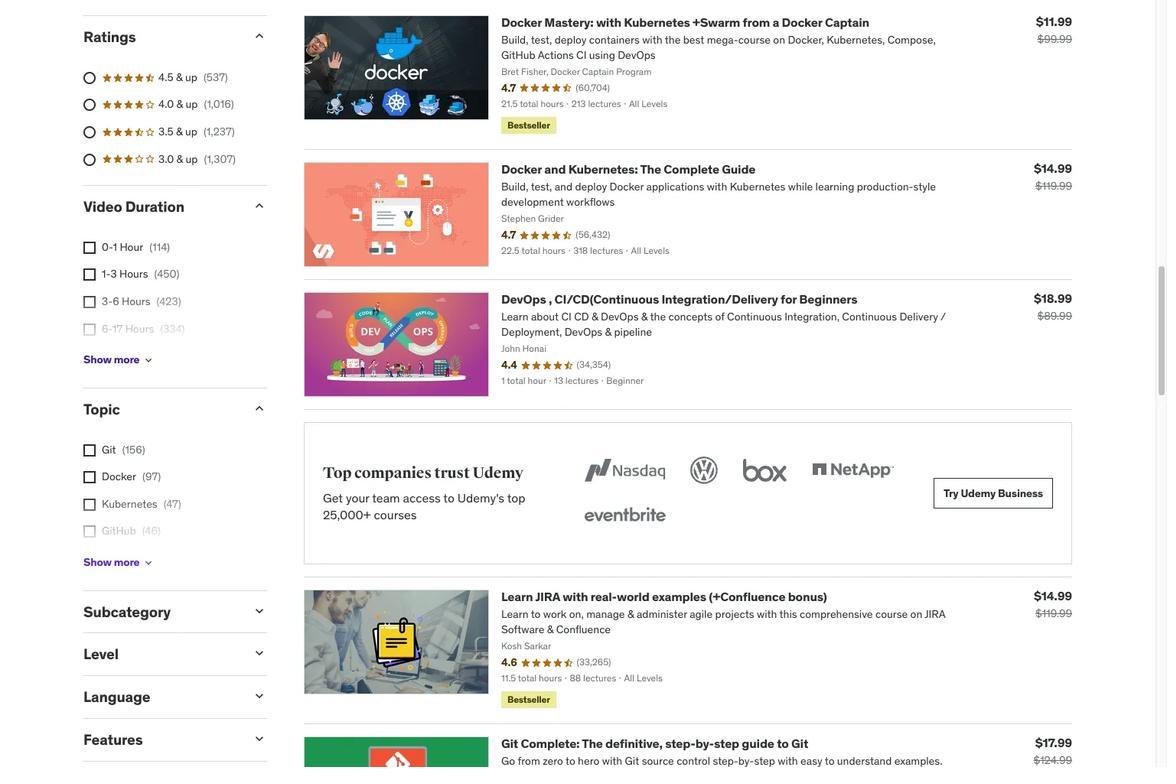 Task type: vqa. For each thing, say whether or not it's contained in the screenshot.
3rd & from the bottom
yes



Task type: describe. For each thing, give the bounding box(es) containing it.
udemy's
[[458, 490, 505, 506]]

docker mastery: with kubernetes +swarm from a docker captain link
[[501, 14, 870, 30]]

github
[[102, 525, 136, 539]]

$99.99
[[1038, 32, 1073, 46]]

0-1 hour (114)
[[102, 240, 170, 254]]

$89.99
[[1038, 309, 1073, 323]]

features button
[[83, 731, 240, 750]]

definitive,
[[606, 737, 663, 752]]

try
[[944, 487, 959, 500]]

3.0 & up (1,307)
[[158, 152, 236, 166]]

3.0
[[158, 152, 174, 166]]

$14.99 for docker and kubernetes: the complete guide
[[1034, 161, 1073, 176]]

4.0
[[158, 97, 174, 111]]

$18.99
[[1034, 291, 1073, 306]]

subcategory button
[[83, 603, 240, 621]]

up for 4.0 & up
[[186, 97, 198, 111]]

udemy inside the top companies trust udemy get your team access to udemy's top 25,000+ courses
[[473, 464, 524, 483]]

captain
[[825, 14, 870, 30]]

with for jira
[[563, 590, 588, 605]]

(114)
[[149, 240, 170, 254]]

& for 4.0
[[176, 97, 183, 111]]

with for mastery:
[[596, 14, 622, 30]]

6-
[[102, 322, 113, 336]]

beginners
[[800, 292, 858, 307]]

learn jira with real-world examples (+confluence bonus) link
[[501, 590, 827, 605]]

show for video duration
[[83, 353, 112, 367]]

language
[[83, 688, 150, 707]]

& for 3.0
[[176, 152, 183, 166]]

docker for docker and kubernetes: the complete guide
[[501, 162, 542, 177]]

xsmall image for docker
[[83, 472, 96, 484]]

1 vertical spatial kubernetes
[[102, 498, 157, 511]]

courses
[[374, 508, 417, 523]]

& for 4.5
[[176, 70, 183, 84]]

1
[[113, 240, 117, 254]]

$11.99 $99.99
[[1036, 14, 1073, 46]]

eventbrite image
[[581, 500, 669, 534]]

github (46)
[[102, 525, 161, 539]]

(+confluence
[[709, 590, 786, 605]]

ratings button
[[83, 28, 240, 46]]

business
[[998, 487, 1044, 500]]

(537)
[[204, 70, 228, 84]]

devops for devops
[[102, 552, 140, 566]]

and
[[545, 162, 566, 177]]

4.0 & up (1,016)
[[158, 97, 234, 111]]

small image
[[252, 689, 267, 705]]

xsmall image for 6-
[[83, 324, 96, 336]]

xsmall image for 0-
[[83, 242, 96, 254]]

top companies trust udemy get your team access to udemy's top 25,000+ courses
[[323, 464, 526, 523]]

git complete: the definitive, step-by-step guide to git link
[[501, 737, 809, 752]]

small image for ratings
[[252, 28, 267, 44]]

6
[[113, 295, 119, 309]]

0-
[[102, 240, 113, 254]]

xsmall image for 1-
[[83, 269, 96, 281]]

your
[[346, 490, 370, 506]]

guide
[[722, 162, 756, 177]]

more for topic
[[114, 556, 140, 570]]

video duration
[[83, 198, 184, 216]]

3
[[111, 268, 117, 281]]

a
[[773, 14, 780, 30]]

docker for docker (97)
[[102, 470, 136, 484]]

docker and kubernetes: the complete guide link
[[501, 162, 756, 177]]

show more button for video duration
[[83, 345, 155, 376]]

examples
[[652, 590, 707, 605]]

jira
[[535, 590, 560, 605]]

(1,016)
[[204, 97, 234, 111]]

get
[[323, 490, 343, 506]]

complete:
[[521, 737, 580, 752]]

up for 4.5 & up
[[185, 70, 197, 84]]

docker for docker mastery: with kubernetes +swarm from a docker captain
[[501, 14, 542, 30]]

from
[[743, 14, 770, 30]]

1 horizontal spatial the
[[640, 162, 661, 177]]

3.5 & up (1,237)
[[158, 125, 235, 139]]

box image
[[740, 454, 791, 488]]

learn
[[501, 590, 533, 605]]

(1,237)
[[204, 125, 235, 139]]

(97)
[[142, 470, 161, 484]]

try udemy business link
[[934, 479, 1053, 509]]

(1,307)
[[204, 152, 236, 166]]

guide
[[742, 737, 775, 752]]

language button
[[83, 688, 240, 707]]

17+
[[102, 349, 119, 363]]

4.5
[[158, 70, 174, 84]]

3-
[[102, 295, 113, 309]]

git complete: the definitive, step-by-step guide to git
[[501, 737, 809, 752]]

topic
[[83, 400, 120, 419]]

level button
[[83, 646, 240, 664]]

show more button for topic
[[83, 548, 155, 579]]

(334)
[[160, 322, 185, 336]]

small image for features
[[252, 732, 267, 747]]

1-
[[102, 268, 111, 281]]

world
[[617, 590, 650, 605]]

17
[[113, 322, 123, 336]]

git (156)
[[102, 443, 145, 457]]



Task type: locate. For each thing, give the bounding box(es) containing it.
6 small image from the top
[[252, 732, 267, 747]]

hours for 6-17 hours
[[125, 322, 154, 336]]

docker
[[501, 14, 542, 30], [782, 14, 823, 30], [501, 162, 542, 177], [102, 470, 136, 484]]

udemy
[[473, 464, 524, 483], [961, 487, 996, 500]]

docker left and
[[501, 162, 542, 177]]

up for 3.0 & up
[[186, 152, 198, 166]]

xsmall image for git
[[83, 445, 96, 457]]

git right guide
[[792, 737, 809, 752]]

3 up from the top
[[185, 125, 197, 139]]

devops , ci/cd(continuous integration/delivery for beginners link
[[501, 292, 858, 307]]

1 more from the top
[[114, 353, 140, 367]]

2 $14.99 from the top
[[1034, 589, 1073, 604]]

1 horizontal spatial git
[[501, 737, 518, 752]]

0 horizontal spatial devops
[[102, 552, 140, 566]]

0 vertical spatial show
[[83, 353, 112, 367]]

3.5
[[158, 125, 174, 139]]

1 vertical spatial show more button
[[83, 548, 155, 579]]

2 show more from the top
[[83, 556, 140, 570]]

1 vertical spatial devops
[[102, 552, 140, 566]]

docker down git (156)
[[102, 470, 136, 484]]

show more down 6-
[[83, 353, 140, 367]]

0 vertical spatial show more
[[83, 353, 140, 367]]

show more
[[83, 353, 140, 367], [83, 556, 140, 570]]

to for udemy
[[444, 490, 455, 506]]

2 show more button from the top
[[83, 548, 155, 579]]

1 & from the top
[[176, 70, 183, 84]]

xsmall image for 3-
[[83, 296, 96, 309]]

devops down github
[[102, 552, 140, 566]]

subcategory
[[83, 603, 171, 621]]

the left definitive,
[[582, 737, 603, 752]]

devops , ci/cd(continuous integration/delivery for beginners
[[501, 292, 858, 307]]

1 vertical spatial $14.99
[[1034, 589, 1073, 604]]

1 vertical spatial with
[[563, 590, 588, 605]]

xsmall image left kubernetes (47)
[[83, 499, 96, 511]]

1 show more button from the top
[[83, 345, 155, 376]]

1 $14.99 $119.99 from the top
[[1034, 161, 1073, 193]]

docker (97)
[[102, 470, 161, 484]]

xsmall image left 1-
[[83, 269, 96, 281]]

small image
[[252, 28, 267, 44], [252, 198, 267, 214], [252, 401, 267, 416], [252, 604, 267, 619], [252, 647, 267, 662], [252, 732, 267, 747]]

(450)
[[154, 268, 179, 281]]

to for definitive,
[[777, 737, 789, 752]]

hours for 1-3 hours
[[119, 268, 148, 281]]

show down github
[[83, 556, 112, 570]]

0 horizontal spatial udemy
[[473, 464, 524, 483]]

git for git (156)
[[102, 443, 116, 457]]

1 vertical spatial to
[[777, 737, 789, 752]]

with right "jira"
[[563, 590, 588, 605]]

docker right a on the top
[[782, 14, 823, 30]]

hour
[[120, 240, 143, 254]]

xsmall image left 6-
[[83, 324, 96, 336]]

2 small image from the top
[[252, 198, 267, 214]]

1 $14.99 from the top
[[1034, 161, 1073, 176]]

docker and kubernetes: the complete guide
[[501, 162, 756, 177]]

small image for subcategory
[[252, 604, 267, 619]]

ratings
[[83, 28, 136, 46]]

1 horizontal spatial to
[[777, 737, 789, 752]]

1 $119.99 from the top
[[1036, 179, 1073, 193]]

0 vertical spatial kubernetes
[[624, 14, 690, 30]]

trust
[[435, 464, 470, 483]]

kubernetes up github (46)
[[102, 498, 157, 511]]

to down trust at bottom left
[[444, 490, 455, 506]]

show for topic
[[83, 556, 112, 570]]

volkswagen image
[[688, 454, 721, 488]]

xsmall image left docker (97)
[[83, 472, 96, 484]]

5 xsmall image from the top
[[83, 526, 96, 539]]

1 xsmall image from the top
[[83, 242, 96, 254]]

xsmall image
[[83, 269, 96, 281], [83, 296, 96, 309], [143, 354, 155, 367], [83, 499, 96, 511], [143, 557, 155, 569]]

with
[[596, 14, 622, 30], [563, 590, 588, 605]]

duration
[[125, 198, 184, 216]]

git for git complete: the definitive, step-by-step guide to git
[[501, 737, 518, 752]]

(156)
[[122, 443, 145, 457]]

integration/delivery
[[662, 292, 778, 307]]

& right 3.0
[[176, 152, 183, 166]]

features
[[83, 731, 143, 750]]

topic button
[[83, 400, 240, 419]]

4 & from the top
[[176, 152, 183, 166]]

kubernetes:
[[569, 162, 638, 177]]

step-
[[665, 737, 696, 752]]

the left complete at the top of page
[[640, 162, 661, 177]]

devops
[[501, 292, 546, 307], [102, 552, 140, 566]]

0 vertical spatial with
[[596, 14, 622, 30]]

1 horizontal spatial with
[[596, 14, 622, 30]]

0 horizontal spatial with
[[563, 590, 588, 605]]

2 more from the top
[[114, 556, 140, 570]]

xsmall image down 6-17 hours (334)
[[143, 354, 155, 367]]

hours right 17+
[[121, 349, 150, 363]]

more down '17'
[[114, 353, 140, 367]]

top
[[507, 490, 526, 506]]

team
[[372, 490, 400, 506]]

mastery:
[[545, 14, 594, 30]]

1 small image from the top
[[252, 28, 267, 44]]

1 show from the top
[[83, 353, 112, 367]]

& right 3.5
[[176, 125, 183, 139]]

0 vertical spatial $14.99 $119.99
[[1034, 161, 1073, 193]]

1 up from the top
[[185, 70, 197, 84]]

small image for level
[[252, 647, 267, 662]]

3 & from the top
[[176, 125, 183, 139]]

$17.99
[[1036, 736, 1073, 751]]

hours right '17'
[[125, 322, 154, 336]]

show more button
[[83, 345, 155, 376], [83, 548, 155, 579]]

video duration button
[[83, 198, 240, 216]]

2 horizontal spatial git
[[792, 737, 809, 752]]

2 $14.99 $119.99 from the top
[[1034, 589, 1073, 621]]

udemy right the try
[[961, 487, 996, 500]]

hours for 3-6 hours
[[122, 295, 151, 309]]

1 vertical spatial more
[[114, 556, 140, 570]]

show more button down github
[[83, 548, 155, 579]]

udemy up udemy's
[[473, 464, 524, 483]]

$11.99
[[1036, 14, 1073, 29]]

try udemy business
[[944, 487, 1044, 500]]

0 vertical spatial $14.99
[[1034, 161, 1073, 176]]

$14.99 $119.99 for docker and kubernetes: the complete guide
[[1034, 161, 1073, 193]]

1 show more from the top
[[83, 353, 140, 367]]

small image for topic
[[252, 401, 267, 416]]

0 horizontal spatial the
[[582, 737, 603, 752]]

top
[[323, 464, 352, 483]]

devops for devops , ci/cd(continuous integration/delivery for beginners
[[501, 292, 546, 307]]

(46)
[[142, 525, 161, 539]]

$14.99 for learn jira with real-world examples (+confluence bonus)
[[1034, 589, 1073, 604]]

4 up from the top
[[186, 152, 198, 166]]

5 small image from the top
[[252, 647, 267, 662]]

git left complete:
[[501, 737, 518, 752]]

17+ hours
[[102, 349, 150, 363]]

+swarm
[[693, 14, 740, 30]]

& right 4.5
[[176, 70, 183, 84]]

0 horizontal spatial kubernetes
[[102, 498, 157, 511]]

up right 4.0
[[186, 97, 198, 111]]

0 vertical spatial to
[[444, 490, 455, 506]]

complete
[[664, 162, 720, 177]]

xsmall image left git (156)
[[83, 445, 96, 457]]

xsmall image left "3-"
[[83, 296, 96, 309]]

1 vertical spatial show
[[83, 556, 112, 570]]

more for video duration
[[114, 353, 140, 367]]

video
[[83, 198, 122, 216]]

netapp image
[[809, 454, 897, 488]]

2 show from the top
[[83, 556, 112, 570]]

$14.99 $119.99
[[1034, 161, 1073, 193], [1034, 589, 1073, 621]]

&
[[176, 70, 183, 84], [176, 97, 183, 111], [176, 125, 183, 139], [176, 152, 183, 166]]

1 vertical spatial $119.99
[[1036, 607, 1073, 621]]

1 vertical spatial show more
[[83, 556, 140, 570]]

1-3 hours (450)
[[102, 268, 179, 281]]

xsmall image left 0-
[[83, 242, 96, 254]]

up left (537)
[[185, 70, 197, 84]]

bonus)
[[788, 590, 827, 605]]

companies
[[355, 464, 432, 483]]

level
[[83, 646, 119, 664]]

4.5 & up (537)
[[158, 70, 228, 84]]

1 vertical spatial $14.99 $119.99
[[1034, 589, 1073, 621]]

3 xsmall image from the top
[[83, 445, 96, 457]]

up
[[185, 70, 197, 84], [186, 97, 198, 111], [185, 125, 197, 139], [186, 152, 198, 166]]

25,000+
[[323, 508, 371, 523]]

more down github (46)
[[114, 556, 140, 570]]

2 $119.99 from the top
[[1036, 607, 1073, 621]]

1 horizontal spatial devops
[[501, 292, 546, 307]]

1 horizontal spatial kubernetes
[[624, 14, 690, 30]]

docker mastery: with kubernetes +swarm from a docker captain
[[501, 14, 870, 30]]

$18.99 $89.99
[[1034, 291, 1073, 323]]

2 up from the top
[[186, 97, 198, 111]]

kubernetes left +swarm
[[624, 14, 690, 30]]

real-
[[591, 590, 617, 605]]

show more down github
[[83, 556, 140, 570]]

hours right "6"
[[122, 295, 151, 309]]

3-6 hours (423)
[[102, 295, 181, 309]]

show more button down '17'
[[83, 345, 155, 376]]

& right 4.0
[[176, 97, 183, 111]]

0 vertical spatial more
[[114, 353, 140, 367]]

learn jira with real-world examples (+confluence bonus)
[[501, 590, 827, 605]]

small image for video duration
[[252, 198, 267, 214]]

0 horizontal spatial to
[[444, 490, 455, 506]]

xsmall image left github
[[83, 526, 96, 539]]

(423)
[[157, 295, 181, 309]]

$14.99 $119.99 for learn jira with real-world examples (+confluence bonus)
[[1034, 589, 1073, 621]]

0 vertical spatial the
[[640, 162, 661, 177]]

,
[[549, 292, 552, 307]]

show down 6-
[[83, 353, 112, 367]]

more
[[114, 353, 140, 367], [114, 556, 140, 570]]

step
[[714, 737, 740, 752]]

3 small image from the top
[[252, 401, 267, 416]]

& for 3.5
[[176, 125, 183, 139]]

(47)
[[164, 498, 181, 511]]

0 vertical spatial udemy
[[473, 464, 524, 483]]

up right 3.5
[[185, 125, 197, 139]]

$14.99
[[1034, 161, 1073, 176], [1034, 589, 1073, 604]]

1 vertical spatial udemy
[[961, 487, 996, 500]]

0 horizontal spatial git
[[102, 443, 116, 457]]

ci/cd(continuous
[[555, 292, 659, 307]]

access
[[403, 490, 441, 506]]

to inside the top companies trust udemy get your team access to udemy's top 25,000+ courses
[[444, 490, 455, 506]]

xsmall image for github
[[83, 526, 96, 539]]

4 small image from the top
[[252, 604, 267, 619]]

nasdaq image
[[581, 454, 669, 488]]

2 xsmall image from the top
[[83, 324, 96, 336]]

git left (156)
[[102, 443, 116, 457]]

0 vertical spatial show more button
[[83, 345, 155, 376]]

hours right 3
[[119, 268, 148, 281]]

0 vertical spatial devops
[[501, 292, 546, 307]]

docker left the mastery:
[[501, 14, 542, 30]]

xsmall image for kubernetes
[[83, 499, 96, 511]]

show more for topic
[[83, 556, 140, 570]]

devops left ,
[[501, 292, 546, 307]]

$119.99 for learn jira with real-world examples (+confluence bonus)
[[1036, 607, 1073, 621]]

up for 3.5 & up
[[185, 125, 197, 139]]

$119.99 for docker and kubernetes: the complete guide
[[1036, 179, 1073, 193]]

to right guide
[[777, 737, 789, 752]]

for
[[781, 292, 797, 307]]

by-
[[696, 737, 714, 752]]

show
[[83, 353, 112, 367], [83, 556, 112, 570]]

show more for video duration
[[83, 353, 140, 367]]

0 vertical spatial $119.99
[[1036, 179, 1073, 193]]

2 & from the top
[[176, 97, 183, 111]]

xsmall image
[[83, 242, 96, 254], [83, 324, 96, 336], [83, 445, 96, 457], [83, 472, 96, 484], [83, 526, 96, 539]]

1 vertical spatial the
[[582, 737, 603, 752]]

xsmall image down (46) on the bottom left of the page
[[143, 557, 155, 569]]

1 horizontal spatial udemy
[[961, 487, 996, 500]]

with right the mastery:
[[596, 14, 622, 30]]

4 xsmall image from the top
[[83, 472, 96, 484]]

6-17 hours (334)
[[102, 322, 185, 336]]

up right 3.0
[[186, 152, 198, 166]]



